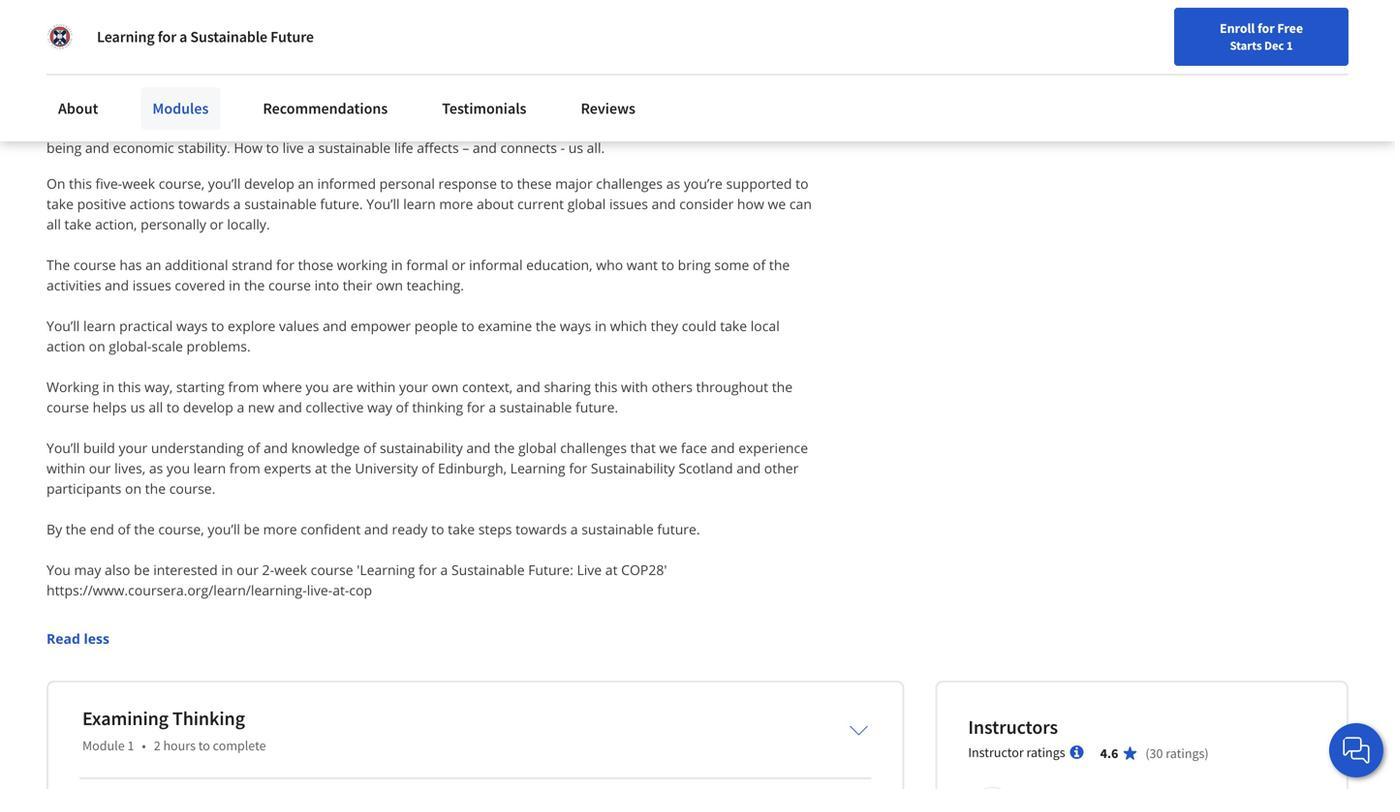Task type: describe. For each thing, give the bounding box(es) containing it.
1 horizontal spatial an
[[298, 175, 314, 193]]

1 vertical spatial future.
[[576, 398, 618, 417]]

for left those
[[276, 256, 295, 274]]

global-
[[109, 337, 152, 356]]

people
[[414, 317, 458, 335]]

where
[[263, 378, 302, 397]]

the down the knowledge
[[331, 460, 351, 478]]

2 horizontal spatial learn
[[403, 195, 436, 213]]

us inside on this five-week course, you'll develop an informed personal response to these major challenges as you're supported to take positive actions towards a sustainable future. you'll learn more about current global issues and consider how we can all take action, personally or locally. the course has an additional strand for those working in formal or informal education, who want to bring some of the activities and issues covered in the course into their own teaching. you'll learn practical ways to explore values and empower people to examine the ways in which they could take local action on global-scale problems. working in this way, starting from where you are within your own context, and sharing this with others throughout the course helps us all to develop a new and collective way of thinking for a sustainable future. you'll build your understanding of and knowledge of sustainability and the global challenges that we face and experience within our lives, as you learn from experts at the university of edinburgh, learning for sustainability scotland and other participants on the course. by the end of the course, you'll be more confident and ready to take steps towards a sustainable future. you may also be interested in our 2-week course 'learning for a sustainable future: live at cop28' https://www.coursera.org/learn/learning-live-at-cop
[[130, 398, 145, 417]]

modules
[[153, 99, 209, 118]]

working
[[337, 256, 388, 274]]

0 vertical spatial you'll
[[367, 195, 400, 213]]

and down has
[[105, 276, 129, 295]]

0 horizontal spatial learning
[[97, 27, 155, 47]]

free
[[1278, 19, 1303, 37]]

1 inside "examining thinking module 1 • 2 hours to complete"
[[127, 738, 134, 755]]

1 horizontal spatial towards
[[516, 521, 567, 539]]

to right people at the left top of the page
[[461, 317, 474, 335]]

for down "context," at the left of the page
[[467, 398, 485, 417]]

0 horizontal spatial learn
[[83, 317, 116, 335]]

examine
[[478, 317, 532, 335]]

module
[[82, 738, 125, 755]]

https://www.coursera.org/learn/learning-
[[47, 582, 307, 600]]

in left 2-
[[221, 561, 233, 580]]

course down those
[[268, 276, 311, 295]]

personal
[[380, 175, 435, 193]]

enroll
[[1220, 19, 1255, 37]]

take left the steps
[[448, 521, 475, 539]]

sustainable inside on this five-week course, you'll develop an informed personal response to these major challenges as you're supported to take positive actions towards a sustainable future. you'll learn more about current global issues and consider how we can all take action, personally or locally. the course has an additional strand for those working in formal or informal education, who want to bring some of the activities and issues covered in the course into their own teaching. you'll learn practical ways to explore values and empower people to examine the ways in which they could take local action on global-scale problems. working in this way, starting from where you are within your own context, and sharing this with others throughout the course helps us all to develop a new and collective way of thinking for a sustainable future. you'll build your understanding of and knowledge of sustainability and the global challenges that we face and experience within our lives, as you learn from experts at the university of edinburgh, learning for sustainability scotland and other participants on the course. by the end of the course, you'll be more confident and ready to take steps towards a sustainable future. you may also be interested in our 2-week course 'learning for a sustainable future: live at cop28' https://www.coursera.org/learn/learning-live-at-cop
[[452, 561, 525, 580]]

affects
[[417, 139, 459, 157]]

0 horizontal spatial more
[[263, 521, 297, 539]]

1 vertical spatial we
[[659, 439, 678, 458]]

additional
[[165, 256, 228, 274]]

2 vertical spatial you'll
[[47, 439, 80, 458]]

a up locally.
[[233, 195, 241, 213]]

throughout
[[696, 378, 769, 397]]

in down strand
[[229, 276, 241, 295]]

being
[[47, 139, 82, 157]]

sustainable up "cop28'"
[[582, 521, 654, 539]]

new
[[248, 398, 274, 417]]

course up at-
[[311, 561, 353, 580]]

about link
[[47, 87, 110, 130]]

end
[[90, 521, 114, 539]]

for inside enroll for free starts dec 1
[[1258, 19, 1275, 37]]

at-
[[333, 582, 349, 600]]

instructor
[[968, 744, 1024, 762]]

scale
[[152, 337, 183, 356]]

1 horizontal spatial we
[[768, 195, 786, 213]]

–
[[462, 139, 469, 157]]

of down sustainability on the left bottom
[[422, 460, 434, 478]]

change,
[[98, 118, 147, 137]]

1 vertical spatial your
[[119, 439, 148, 458]]

who
[[596, 256, 623, 274]]

1 horizontal spatial global
[[568, 195, 606, 213]]

0 horizontal spatial ratings
[[1027, 744, 1066, 762]]

0 vertical spatial develop
[[244, 175, 294, 193]]

sustainable up locally.
[[244, 195, 317, 213]]

1 vertical spatial at
[[605, 561, 618, 580]]

how
[[234, 139, 263, 157]]

equality,
[[199, 118, 253, 137]]

a right 'learning
[[440, 561, 448, 580]]

0 vertical spatial from
[[228, 378, 259, 397]]

some
[[715, 256, 749, 274]]

and down where
[[278, 398, 302, 417]]

that inside on this five-week course, you'll develop an informed personal response to these major challenges as you're supported to take positive actions towards a sustainable future. you'll learn more about current global issues and consider how we can all take action, personally or locally. the course has an additional strand for those working in formal or informal education, who want to bring some of the activities and issues covered in the course into their own teaching. you'll learn practical ways to explore values and empower people to examine the ways in which they could take local action on global-scale problems. working in this way, starting from where you are within your own context, and sharing this with others throughout the course helps us all to develop a new and collective way of thinking for a sustainable future. you'll build your understanding of and knowledge of sustainability and the global challenges that we face and experience within our lives, as you learn from experts at the university of edinburgh, learning for sustainability scotland and other participants on the course. by the end of the course, you'll be more confident and ready to take steps towards a sustainable future. you may also be interested in our 2-week course 'learning for a sustainable future: live at cop28' https://www.coursera.org/learn/learning-live-at-cop
[[630, 439, 656, 458]]

learning inside on this five-week course, you'll develop an informed personal response to these major challenges as you're supported to take positive actions towards a sustainable future. you'll learn more about current global issues and consider how we can all take action, personally or locally. the course has an additional strand for those working in formal or informal education, who want to bring some of the activities and issues covered in the course into their own teaching. you'll learn practical ways to explore values and empower people to examine the ways in which they could take local action on global-scale problems. working in this way, starting from where you are within your own context, and sharing this with others throughout the course helps us all to develop a new and collective way of thinking for a sustainable future. you'll build your understanding of and knowledge of sustainability and the global challenges that we face and experience within our lives, as you learn from experts at the university of edinburgh, learning for sustainability scotland and other participants on the course. by the end of the course, you'll be more confident and ready to take steps towards a sustainable future. you may also be interested in our 2-week course 'learning for a sustainable future: live at cop28' https://www.coursera.org/learn/learning-live-at-cop
[[510, 460, 566, 478]]

instructor ratings
[[968, 744, 1066, 762]]

this up helps at left bottom
[[118, 378, 141, 397]]

recommendations link
[[251, 87, 399, 130]]

to up "can"
[[796, 175, 809, 193]]

are inside climate change, gender equality, health, social equity, and inclusion are issues that affect us all, impacting human well- being and economic stability. how to live a sustainable life affects – and connects - us all.
[[476, 118, 496, 137]]

practical
[[119, 317, 173, 335]]

climate
[[47, 118, 95, 137]]

live
[[577, 561, 602, 580]]

about
[[58, 99, 98, 118]]

in left which
[[595, 317, 607, 335]]

locally.
[[227, 215, 270, 234]]

five-
[[95, 175, 122, 193]]

human
[[716, 118, 761, 137]]

and up life
[[388, 118, 412, 137]]

response
[[438, 175, 497, 193]]

modules link
[[141, 87, 220, 130]]

are inside on this five-week course, you'll develop an informed personal response to these major challenges as you're supported to take positive actions towards a sustainable future. you'll learn more about current global issues and consider how we can all take action, personally or locally. the course has an additional strand for those working in formal or informal education, who want to bring some of the activities and issues covered in the course into their own teaching. you'll learn practical ways to explore values and empower people to examine the ways in which they could take local action on global-scale problems. working in this way, starting from where you are within your own context, and sharing this with others throughout the course helps us all to develop a new and collective way of thinking for a sustainable future. you'll build your understanding of and knowledge of sustainability and the global challenges that we face and experience within our lives, as you learn from experts at the university of edinburgh, learning for sustainability scotland and other participants on the course. by the end of the course, you'll be more confident and ready to take steps towards a sustainable future. you may also be interested in our 2-week course 'learning for a sustainable future: live at cop28' https://www.coursera.org/learn/learning-live-at-cop
[[333, 378, 353, 397]]

lives,
[[114, 460, 146, 478]]

0 horizontal spatial week
[[122, 175, 155, 193]]

and up experts
[[264, 439, 288, 458]]

experience
[[739, 439, 808, 458]]

of down new at the left bottom of page
[[247, 439, 260, 458]]

examining
[[82, 707, 169, 731]]

action,
[[95, 215, 137, 234]]

the right some
[[769, 256, 790, 274]]

instructors
[[968, 716, 1058, 740]]

to up problems.
[[211, 317, 224, 335]]

can
[[790, 195, 812, 213]]

0 horizontal spatial develop
[[183, 398, 233, 417]]

1 vertical spatial all
[[149, 398, 163, 417]]

of up university at the left bottom
[[364, 439, 376, 458]]

bring
[[678, 256, 711, 274]]

the up edinburgh,
[[494, 439, 515, 458]]

course.
[[169, 480, 216, 498]]

1 course, from the top
[[159, 175, 205, 193]]

and up edinburgh,
[[466, 439, 491, 458]]

and down change,
[[85, 139, 109, 157]]

affect
[[571, 118, 607, 137]]

2 horizontal spatial issues
[[609, 195, 648, 213]]

and down experience on the right bottom
[[737, 460, 761, 478]]

and left sharing
[[516, 378, 541, 397]]

1 horizontal spatial your
[[399, 378, 428, 397]]

by
[[47, 521, 62, 539]]

steps
[[478, 521, 512, 539]]

action
[[47, 337, 85, 356]]

future:
[[528, 561, 574, 580]]

0 vertical spatial future.
[[320, 195, 363, 213]]

1 horizontal spatial more
[[439, 195, 473, 213]]

and right the "–"
[[473, 139, 497, 157]]

reviews link
[[569, 87, 647, 130]]

live
[[283, 139, 304, 157]]

a up modules
[[179, 27, 187, 47]]

of right end
[[118, 521, 130, 539]]

1 horizontal spatial week
[[274, 561, 307, 580]]

a left new at the left bottom of page
[[237, 398, 244, 417]]

sustainable inside climate change, gender equality, health, social equity, and inclusion are issues that affect us all, impacting human well- being and economic stability. how to live a sustainable life affects – and connects - us all.
[[319, 139, 391, 157]]

dec
[[1265, 38, 1284, 53]]

0 horizontal spatial as
[[149, 460, 163, 478]]

in down future
[[286, 60, 308, 94]]

face
[[681, 439, 707, 458]]

thinking
[[172, 707, 245, 731]]

take left local
[[720, 317, 747, 335]]

chat with us image
[[1341, 735, 1372, 767]]

)
[[1205, 745, 1209, 763]]

1 vertical spatial on
[[125, 480, 142, 498]]

personally
[[141, 215, 206, 234]]

1 vertical spatial challenges
[[560, 439, 627, 458]]

in left formal
[[391, 256, 403, 274]]

1 horizontal spatial as
[[666, 175, 680, 193]]

starts
[[1230, 38, 1262, 53]]

1 horizontal spatial our
[[237, 561, 259, 580]]

sustainable down sharing
[[500, 398, 572, 417]]

1 ways from the left
[[176, 317, 208, 335]]

well-
[[765, 118, 794, 137]]

a inside climate change, gender equality, health, social equity, and inclusion are issues that affect us all, impacting human well- being and economic stability. how to live a sustainable life affects – and connects - us all.
[[307, 139, 315, 157]]

way,
[[144, 378, 173, 397]]

live-
[[307, 582, 333, 600]]

the down strand
[[244, 276, 265, 295]]

cop
[[349, 582, 372, 600]]

0 horizontal spatial at
[[315, 460, 327, 478]]

helps
[[93, 398, 127, 417]]

understanding
[[151, 439, 244, 458]]

0 horizontal spatial you
[[167, 460, 190, 478]]

other
[[764, 460, 799, 478]]

activities
[[47, 276, 101, 295]]

they
[[651, 317, 678, 335]]

a up live at the bottom of the page
[[571, 521, 578, 539]]

to right want
[[661, 256, 674, 274]]

0 horizontal spatial own
[[376, 276, 403, 295]]

and left consider
[[652, 195, 676, 213]]

supported
[[726, 175, 792, 193]]

to down way,
[[167, 398, 180, 417]]

there are 5 modules in this course
[[47, 60, 439, 94]]

could
[[682, 317, 717, 335]]

the
[[47, 256, 70, 274]]

0 vertical spatial our
[[89, 460, 111, 478]]

a down "context," at the left of the page
[[489, 398, 496, 417]]

0 vertical spatial towards
[[178, 195, 230, 213]]

1 horizontal spatial ratings
[[1166, 745, 1205, 763]]

1 vertical spatial an
[[145, 256, 161, 274]]

actions
[[130, 195, 175, 213]]

to right ready at bottom left
[[431, 521, 444, 539]]

coursera career certificate image
[[983, 0, 1305, 17]]

with
[[621, 378, 648, 397]]

30
[[1150, 745, 1163, 763]]

social
[[303, 118, 338, 137]]

major
[[555, 175, 593, 193]]

connects
[[501, 139, 557, 157]]

and up scotland
[[711, 439, 735, 458]]



Task type: locate. For each thing, give the bounding box(es) containing it.
hours
[[163, 738, 196, 755]]

from left experts
[[229, 460, 260, 478]]

•
[[142, 738, 146, 755]]

issues up want
[[609, 195, 648, 213]]

1 vertical spatial from
[[229, 460, 260, 478]]

sustainable down the steps
[[452, 561, 525, 580]]

stability.
[[178, 139, 230, 157]]

1 horizontal spatial develop
[[244, 175, 294, 193]]

1 horizontal spatial issues
[[500, 118, 539, 137]]

strand
[[232, 256, 273, 274]]

course, up actions
[[159, 175, 205, 193]]

0 horizontal spatial our
[[89, 460, 111, 478]]

0 vertical spatial your
[[399, 378, 428, 397]]

course, up interested
[[158, 521, 204, 539]]

context,
[[462, 378, 513, 397]]

0 vertical spatial an
[[298, 175, 314, 193]]

issues up connects
[[500, 118, 539, 137]]

2 vertical spatial us
[[130, 398, 145, 417]]

own
[[376, 276, 403, 295], [432, 378, 459, 397]]

2 vertical spatial future.
[[657, 521, 700, 539]]

values
[[279, 317, 319, 335]]

0 vertical spatial own
[[376, 276, 403, 295]]

1 inside enroll for free starts dec 1
[[1287, 38, 1293, 53]]

( 30 ratings )
[[1146, 745, 1209, 763]]

read less button
[[47, 629, 109, 649]]

1 horizontal spatial are
[[333, 378, 353, 397]]

at
[[315, 460, 327, 478], [605, 561, 618, 580]]

the right end
[[134, 521, 155, 539]]

1 horizontal spatial at
[[605, 561, 618, 580]]

future.
[[320, 195, 363, 213], [576, 398, 618, 417], [657, 521, 700, 539]]

week up actions
[[122, 175, 155, 193]]

2 ways from the left
[[560, 317, 591, 335]]

1 vertical spatial issues
[[609, 195, 648, 213]]

we
[[768, 195, 786, 213], [659, 439, 678, 458]]

ways left which
[[560, 317, 591, 335]]

0 vertical spatial at
[[315, 460, 327, 478]]

0 horizontal spatial 1
[[127, 738, 134, 755]]

reviews
[[581, 99, 636, 118]]

examining thinking module 1 • 2 hours to complete
[[82, 707, 266, 755]]

impacting
[[650, 118, 712, 137]]

0 vertical spatial global
[[568, 195, 606, 213]]

0 horizontal spatial future.
[[320, 195, 363, 213]]

testimonials
[[442, 99, 527, 118]]

1 horizontal spatial within
[[357, 378, 396, 397]]

take down positive
[[64, 215, 92, 234]]

our
[[89, 460, 111, 478], [237, 561, 259, 580]]

0 vertical spatial issues
[[500, 118, 539, 137]]

'learning
[[357, 561, 415, 580]]

1 vertical spatial as
[[149, 460, 163, 478]]

others
[[652, 378, 693, 397]]

2 course, from the top
[[158, 521, 204, 539]]

sharing
[[544, 378, 591, 397]]

you'll down course.
[[208, 521, 240, 539]]

on down lives,
[[125, 480, 142, 498]]

0 horizontal spatial be
[[134, 561, 150, 580]]

for right 'learning
[[419, 561, 437, 580]]

0 vertical spatial we
[[768, 195, 786, 213]]

more up 2-
[[263, 521, 297, 539]]

learning up there
[[97, 27, 155, 47]]

there
[[47, 60, 113, 94]]

interested
[[153, 561, 218, 580]]

all down way,
[[149, 398, 163, 417]]

the right by at the bottom left of page
[[66, 521, 86, 539]]

2 vertical spatial issues
[[133, 276, 171, 295]]

health,
[[256, 118, 299, 137]]

0 vertical spatial as
[[666, 175, 680, 193]]

all.
[[587, 139, 605, 157]]

1 horizontal spatial ways
[[560, 317, 591, 335]]

of right some
[[753, 256, 766, 274]]

1 vertical spatial sustainable
[[452, 561, 525, 580]]

and left ready at bottom left
[[364, 521, 388, 539]]

us right helps at left bottom
[[130, 398, 145, 417]]

1 horizontal spatial on
[[125, 480, 142, 498]]

you
[[47, 561, 71, 580]]

the down lives,
[[145, 480, 166, 498]]

informed
[[317, 175, 376, 193]]

1 vertical spatial own
[[432, 378, 459, 397]]

0 vertical spatial be
[[244, 521, 260, 539]]

0 vertical spatial sustainable
[[190, 27, 268, 47]]

the university of edinburgh image
[[47, 23, 74, 50]]

education,
[[526, 256, 593, 274]]

our left 2-
[[237, 561, 259, 580]]

course up equity,
[[362, 60, 439, 94]]

0 vertical spatial learn
[[403, 195, 436, 213]]

0 vertical spatial on
[[89, 337, 105, 356]]

enroll for free starts dec 1
[[1220, 19, 1303, 53]]

be right also
[[134, 561, 150, 580]]

ratings right 30
[[1166, 745, 1205, 763]]

sustainability
[[591, 460, 675, 478]]

course up activities
[[73, 256, 116, 274]]

to inside "examining thinking module 1 • 2 hours to complete"
[[198, 738, 210, 755]]

are down testimonials
[[476, 118, 496, 137]]

about
[[477, 195, 514, 213]]

1 horizontal spatial future.
[[576, 398, 618, 417]]

show notifications image
[[1170, 24, 1193, 47]]

(
[[1146, 745, 1150, 763]]

how
[[737, 195, 764, 213]]

0 vertical spatial within
[[357, 378, 396, 397]]

for up dec
[[1258, 19, 1275, 37]]

take
[[47, 195, 74, 213], [64, 215, 92, 234], [720, 317, 747, 335], [448, 521, 475, 539]]

0 horizontal spatial us
[[130, 398, 145, 417]]

more down response
[[439, 195, 473, 213]]

you'll
[[208, 175, 241, 193], [208, 521, 240, 539]]

1 vertical spatial develop
[[183, 398, 233, 417]]

course,
[[159, 175, 205, 193], [158, 521, 204, 539]]

on this five-week course, you'll develop an informed personal response to these major challenges as you're supported to take positive actions towards a sustainable future. you'll learn more about current global issues and consider how we can all take action, personally or locally. the course has an additional strand for those working in formal or informal education, who want to bring some of the activities and issues covered in the course into their own teaching. you'll learn practical ways to explore values and empower people to examine the ways in which they could take local action on global-scale problems. working in this way, starting from where you are within your own context, and sharing this with others throughout the course helps us all to develop a new and collective way of thinking for a sustainable future. you'll build your understanding of and knowledge of sustainability and the global challenges that we face and experience within our lives, as you learn from experts at the university of edinburgh, learning for sustainability scotland and other participants on the course. by the end of the course, you'll be more confident and ready to take steps towards a sustainable future. you may also be interested in our 2-week course 'learning for a sustainable future: live at cop28' https://www.coursera.org/learn/learning-live-at-cop
[[47, 175, 816, 600]]

to
[[266, 139, 279, 157], [501, 175, 514, 193], [796, 175, 809, 193], [661, 256, 674, 274], [211, 317, 224, 335], [461, 317, 474, 335], [167, 398, 180, 417], [431, 521, 444, 539], [198, 738, 210, 755]]

1 vertical spatial within
[[47, 460, 85, 478]]

learning right edinburgh,
[[510, 460, 566, 478]]

issues inside climate change, gender equality, health, social equity, and inclusion are issues that affect us all, impacting human well- being and economic stability. how to live a sustainable life affects – and connects - us all.
[[500, 118, 539, 137]]

all
[[47, 215, 61, 234], [149, 398, 163, 417]]

global down major
[[568, 195, 606, 213]]

coursera image
[[23, 16, 146, 47]]

0 horizontal spatial your
[[119, 439, 148, 458]]

as left you're
[[666, 175, 680, 193]]

1 vertical spatial course,
[[158, 521, 204, 539]]

1 vertical spatial be
[[134, 561, 150, 580]]

2 horizontal spatial us
[[610, 118, 625, 137]]

this left with
[[595, 378, 618, 397]]

sustainable up modules
[[190, 27, 268, 47]]

formal
[[406, 256, 448, 274]]

on
[[47, 175, 65, 193]]

1 horizontal spatial sustainable
[[452, 561, 525, 580]]

1 horizontal spatial 1
[[1287, 38, 1293, 53]]

0 horizontal spatial sustainable
[[190, 27, 268, 47]]

to up about at the left top
[[501, 175, 514, 193]]

challenges down all.
[[596, 175, 663, 193]]

1 vertical spatial more
[[263, 521, 297, 539]]

learn down understanding on the left of page
[[193, 460, 226, 478]]

1 vertical spatial towards
[[516, 521, 567, 539]]

1 horizontal spatial you
[[306, 378, 329, 397]]

course
[[362, 60, 439, 94], [73, 256, 116, 274], [268, 276, 311, 295], [47, 398, 89, 417], [311, 561, 353, 580]]

way
[[367, 398, 392, 417]]

0 vertical spatial all
[[47, 215, 61, 234]]

the right throughout
[[772, 378, 793, 397]]

this
[[314, 60, 357, 94], [69, 175, 92, 193], [118, 378, 141, 397], [595, 378, 618, 397]]

ready
[[392, 521, 428, 539]]

you'll up the action on the left top of the page
[[47, 317, 80, 335]]

1 horizontal spatial us
[[569, 139, 583, 157]]

our down "build"
[[89, 460, 111, 478]]

own right the their
[[376, 276, 403, 295]]

2 vertical spatial are
[[333, 378, 353, 397]]

the right examine
[[536, 317, 556, 335]]

gender
[[151, 118, 195, 137]]

and
[[388, 118, 412, 137], [85, 139, 109, 157], [473, 139, 497, 157], [652, 195, 676, 213], [105, 276, 129, 295], [323, 317, 347, 335], [516, 378, 541, 397], [278, 398, 302, 417], [264, 439, 288, 458], [466, 439, 491, 458], [711, 439, 735, 458], [737, 460, 761, 478], [364, 521, 388, 539]]

None search field
[[276, 12, 596, 51]]

or left locally.
[[210, 215, 224, 234]]

climate change, gender equality, health, social equity, and inclusion are issues that affect us all, impacting human well- being and economic stability. how to live a sustainable life affects – and connects - us all.
[[47, 118, 794, 157]]

1 horizontal spatial that
[[630, 439, 656, 458]]

empower
[[351, 317, 411, 335]]

0 vertical spatial 1
[[1287, 38, 1293, 53]]

1 vertical spatial or
[[452, 256, 466, 274]]

within up "participants"
[[47, 460, 85, 478]]

an
[[298, 175, 314, 193], [145, 256, 161, 274]]

for
[[1258, 19, 1275, 37], [158, 27, 176, 47], [276, 256, 295, 274], [467, 398, 485, 417], [569, 460, 587, 478], [419, 561, 437, 580]]

be left confident at bottom left
[[244, 521, 260, 539]]

0 horizontal spatial on
[[89, 337, 105, 356]]

ratings
[[1027, 744, 1066, 762], [1166, 745, 1205, 763]]

from up new at the left bottom of page
[[228, 378, 259, 397]]

informal
[[469, 256, 523, 274]]

0 vertical spatial or
[[210, 215, 224, 234]]

of
[[753, 256, 766, 274], [396, 398, 409, 417], [247, 439, 260, 458], [364, 439, 376, 458], [422, 460, 434, 478], [118, 521, 130, 539]]

which
[[610, 317, 647, 335]]

us
[[610, 118, 625, 137], [569, 139, 583, 157], [130, 398, 145, 417]]

sustainable
[[319, 139, 391, 157], [244, 195, 317, 213], [500, 398, 572, 417], [582, 521, 654, 539]]

0 vertical spatial you'll
[[208, 175, 241, 193]]

0 horizontal spatial we
[[659, 439, 678, 458]]

future
[[271, 27, 314, 47]]

0 vertical spatial are
[[119, 60, 156, 94]]

you'll left "build"
[[47, 439, 80, 458]]

0 horizontal spatial ways
[[176, 317, 208, 335]]

own up thinking
[[432, 378, 459, 397]]

within
[[357, 378, 396, 397], [47, 460, 85, 478]]

0 vertical spatial us
[[610, 118, 625, 137]]

for left sustainability
[[569, 460, 587, 478]]

1 vertical spatial global
[[518, 439, 557, 458]]

covered
[[175, 276, 225, 295]]

you up course.
[[167, 460, 190, 478]]

1
[[1287, 38, 1293, 53], [127, 738, 134, 755]]

2 you'll from the top
[[208, 521, 240, 539]]

towards up personally on the left top of the page
[[178, 195, 230, 213]]

2 horizontal spatial future.
[[657, 521, 700, 539]]

you'll
[[367, 195, 400, 213], [47, 317, 80, 335], [47, 439, 80, 458]]

menu item
[[1025, 19, 1150, 82]]

for up 5 at the left of page
[[158, 27, 176, 47]]

1 vertical spatial you'll
[[47, 317, 80, 335]]

learn up global-
[[83, 317, 116, 335]]

take down on
[[47, 195, 74, 213]]

are left 5 at the left of page
[[119, 60, 156, 94]]

these
[[517, 175, 552, 193]]

future. up "cop28'"
[[657, 521, 700, 539]]

course down working
[[47, 398, 89, 417]]

in
[[286, 60, 308, 94], [391, 256, 403, 274], [229, 276, 241, 295], [595, 317, 607, 335], [103, 378, 114, 397], [221, 561, 233, 580]]

1 vertical spatial you'll
[[208, 521, 240, 539]]

1 horizontal spatial learning
[[510, 460, 566, 478]]

0 horizontal spatial global
[[518, 439, 557, 458]]

0 horizontal spatial all
[[47, 215, 61, 234]]

1 horizontal spatial learn
[[193, 460, 226, 478]]

and right values
[[323, 317, 347, 335]]

global down sharing
[[518, 439, 557, 458]]

1 you'll from the top
[[208, 175, 241, 193]]

of right way
[[396, 398, 409, 417]]

cop28'
[[621, 561, 667, 580]]

ways
[[176, 317, 208, 335], [560, 317, 591, 335]]

0 vertical spatial more
[[439, 195, 473, 213]]

read less
[[47, 630, 109, 648]]

positive
[[77, 195, 126, 213]]

0 horizontal spatial within
[[47, 460, 85, 478]]

all down on
[[47, 215, 61, 234]]

this right on
[[69, 175, 92, 193]]

ways up scale
[[176, 317, 208, 335]]

inclusion
[[416, 118, 472, 137]]

1 horizontal spatial be
[[244, 521, 260, 539]]

-
[[561, 139, 565, 157]]

your up thinking
[[399, 378, 428, 397]]

1 left •
[[127, 738, 134, 755]]

this up recommendations
[[314, 60, 357, 94]]

1 vertical spatial learn
[[83, 317, 116, 335]]

learn down personal
[[403, 195, 436, 213]]

future. down sharing
[[576, 398, 618, 417]]

challenges up sustainability
[[560, 439, 627, 458]]

1 vertical spatial learning
[[510, 460, 566, 478]]

may
[[74, 561, 101, 580]]

to inside climate change, gender equality, health, social equity, and inclusion are issues that affect us all, impacting human well- being and economic stability. how to live a sustainable life affects – and connects - us all.
[[266, 139, 279, 157]]

in up helps at left bottom
[[103, 378, 114, 397]]

sustainability
[[380, 439, 463, 458]]

that inside climate change, gender equality, health, social equity, and inclusion are issues that affect us all, impacting human well- being and economic stability. how to live a sustainable life affects – and connects - us all.
[[542, 118, 568, 137]]

on right the action on the left top of the page
[[89, 337, 105, 356]]

ratings down instructors
[[1027, 744, 1066, 762]]

0 vertical spatial challenges
[[596, 175, 663, 193]]

collective
[[306, 398, 364, 417]]

university
[[355, 460, 418, 478]]

1 vertical spatial week
[[274, 561, 307, 580]]

2 vertical spatial learn
[[193, 460, 226, 478]]

0 vertical spatial course,
[[159, 175, 205, 193]]

you
[[306, 378, 329, 397], [167, 460, 190, 478]]

to left live
[[266, 139, 279, 157]]

towards up future: at the bottom left of page
[[516, 521, 567, 539]]

1 vertical spatial us
[[569, 139, 583, 157]]



Task type: vqa. For each thing, say whether or not it's contained in the screenshot.
the "Learning" to the right
yes



